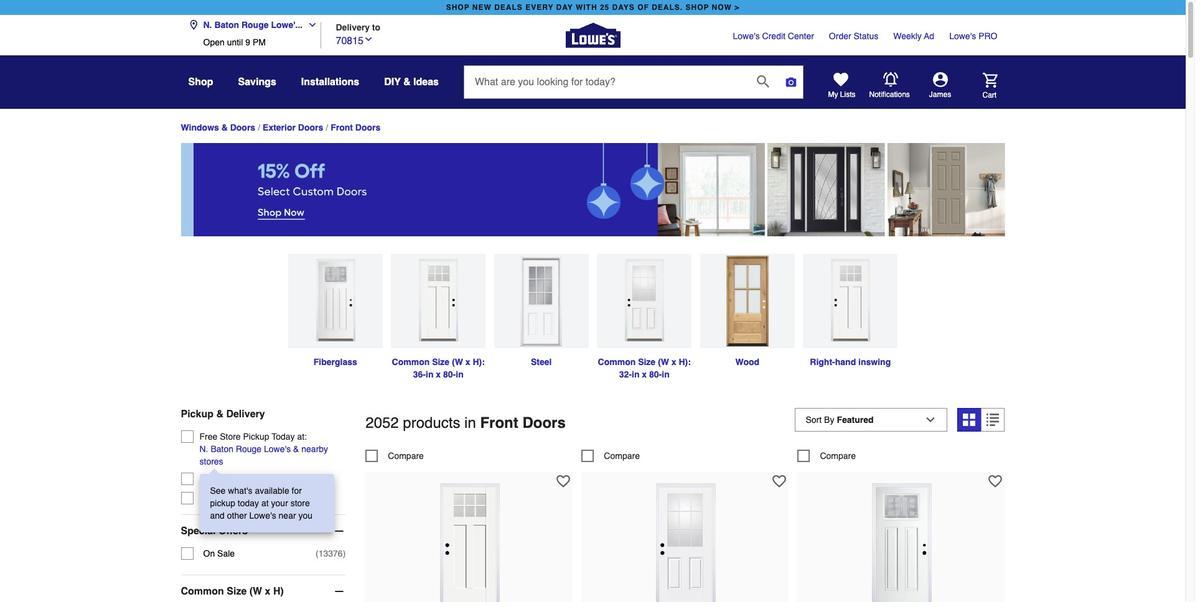 Task type: locate. For each thing, give the bounding box(es) containing it.
minus image inside special offers button
[[333, 525, 346, 538]]

days
[[612, 3, 635, 12]]

common size (w x h)
[[181, 586, 284, 598]]

n. inside 'button'
[[203, 20, 212, 30]]

day
[[556, 3, 573, 12]]

weekly
[[894, 31, 922, 41]]

1 horizontal spatial compare
[[604, 451, 640, 461]]

80- inside common size (w x h): 32-in x 80-in
[[649, 370, 662, 380]]

exterior doors link
[[263, 123, 323, 133]]

common size (w x h): 32-in x 80-in link
[[593, 254, 696, 381]]

& for diy
[[404, 77, 411, 88]]

lowe's down at
[[249, 511, 276, 521]]

0 vertical spatial minus image
[[333, 525, 346, 538]]

lowe's inside 'n. baton rouge lowe's & nearby stores'
[[264, 445, 291, 454]]

common size (w x h): 36-in x 80-in
[[392, 357, 487, 380]]

offers
[[219, 526, 248, 537]]

see what's available for pickup today at your store and other lowe's near you
[[210, 486, 313, 521]]

weekly ad link
[[894, 30, 935, 42]]

h): for common size (w x h): 36-in x 80-in
[[473, 357, 485, 367]]

80-
[[443, 370, 456, 380], [649, 370, 662, 380]]

0 horizontal spatial common
[[181, 586, 224, 598]]

2 heart outline image from the left
[[773, 475, 787, 489]]

at
[[262, 499, 269, 509]]

pickup
[[210, 499, 235, 509]]

chevron down image
[[303, 20, 318, 30]]

baton up open until 9 pm
[[214, 20, 239, 30]]

baton inside 'n. baton rouge lowe's & nearby stores'
[[211, 445, 234, 454]]

right-
[[810, 357, 836, 367]]

pickup
[[181, 409, 214, 420], [243, 432, 269, 442]]

3396202 element
[[798, 450, 856, 462]]

& for pickup
[[216, 409, 224, 420]]

lowe's
[[733, 31, 760, 41], [950, 31, 977, 41], [264, 445, 291, 454], [249, 511, 276, 521]]

1000157897 element
[[366, 450, 424, 462]]

1 heart outline image from the left
[[557, 475, 571, 489]]

n. right location icon
[[203, 20, 212, 30]]

1 free from the top
[[200, 432, 218, 442]]

n. up the stores
[[200, 445, 208, 454]]

lowe's pro
[[950, 31, 998, 41]]

therma-tru benchmark doors fiberglass half lite ready to paint prehung single front door with brickmould insulating core image
[[617, 479, 754, 603]]

see
[[210, 486, 226, 496]]

(w inside common size (w x h): 32-in x 80-in
[[658, 357, 669, 367]]

available
[[255, 486, 289, 496]]

pickup up 'n. baton rouge lowe's & nearby stores' at the left of the page
[[243, 432, 269, 442]]

& inside 'n. baton rouge lowe's & nearby stores'
[[293, 445, 299, 454]]

delivery up other
[[219, 494, 250, 504]]

minus image for common size (w x h)
[[333, 586, 346, 598]]

shop left new
[[446, 3, 470, 12]]

compare for "3041417" element
[[604, 451, 640, 461]]

weekly ad
[[894, 31, 935, 41]]

2 80- from the left
[[649, 370, 662, 380]]

2 minus image from the top
[[333, 586, 346, 598]]

exterior
[[263, 123, 296, 133]]

1 horizontal spatial size
[[432, 357, 450, 367]]

size down sale
[[227, 586, 247, 598]]

(w
[[452, 357, 463, 367], [658, 357, 669, 367], [250, 586, 262, 598]]

lowe's home improvement cart image
[[983, 73, 998, 87]]

store
[[291, 499, 310, 509]]

pickup up the stores
[[181, 409, 214, 420]]

3 compare from the left
[[820, 451, 856, 461]]

n. baton rouge lowe'...
[[203, 20, 303, 30]]

my lists link
[[829, 72, 856, 100]]

2 free from the top
[[200, 474, 218, 484]]

h): inside common size (w x h): 36-in x 80-in
[[473, 357, 485, 367]]

0 vertical spatial baton
[[214, 20, 239, 30]]

heart outline image
[[557, 475, 571, 489], [773, 475, 787, 489]]

rouge down free store pickup today at: at the bottom left of the page
[[236, 445, 262, 454]]

0 horizontal spatial (w
[[250, 586, 262, 598]]

80- inside common size (w x h): 36-in x 80-in
[[443, 370, 456, 380]]

size for common size (w x h): 36-in x 80-in
[[432, 357, 450, 367]]

9
[[245, 37, 250, 47]]

0 vertical spatial n.
[[203, 20, 212, 30]]

0 horizontal spatial 80-
[[443, 370, 456, 380]]

1 compare from the left
[[388, 451, 424, 461]]

minus image up )
[[333, 525, 346, 538]]

1 vertical spatial minus image
[[333, 586, 346, 598]]

size for common size (w x h): 32-in x 80-in
[[638, 357, 656, 367]]

0 vertical spatial front
[[331, 123, 353, 133]]

& right diy
[[404, 77, 411, 88]]

&
[[404, 77, 411, 88], [221, 123, 228, 133], [216, 409, 224, 420], [293, 445, 299, 454]]

compare inside 1000157897 element
[[388, 451, 424, 461]]

1 vertical spatial rouge
[[236, 445, 262, 454]]

0 horizontal spatial /
[[258, 123, 260, 133]]

list view image
[[987, 414, 1000, 426]]

doors down installations button
[[355, 123, 381, 133]]

cart
[[983, 91, 997, 99]]

size down front doors common size (w x h) 36-in x 80-in image
[[432, 357, 450, 367]]

savings
[[238, 77, 276, 88]]

1 horizontal spatial heart outline image
[[773, 475, 787, 489]]

0 vertical spatial free
[[200, 432, 218, 442]]

baton
[[214, 20, 239, 30], [211, 445, 234, 454]]

2 horizontal spatial common
[[598, 357, 636, 367]]

h):
[[473, 357, 485, 367], [679, 357, 691, 367]]

baton inside n. baton rouge lowe'... 'button'
[[214, 20, 239, 30]]

1 horizontal spatial h):
[[679, 357, 691, 367]]

common for common size (w x h)
[[181, 586, 224, 598]]

common inside common size (w x h): 32-in x 80-in
[[598, 357, 636, 367]]

camera image
[[785, 76, 798, 88]]

front doors material fiberglass image
[[288, 254, 383, 349]]

2 h): from the left
[[679, 357, 691, 367]]

minus image inside common size (w x h) button
[[333, 586, 346, 598]]

rouge inside 'button'
[[242, 20, 269, 30]]

steel
[[531, 357, 552, 367]]

common up "36-" on the left of page
[[392, 357, 430, 367]]

3041417 element
[[582, 450, 640, 462]]

1 horizontal spatial /
[[326, 123, 328, 133]]

(w for common size (w x h): 36-in x 80-in
[[452, 357, 463, 367]]

front doors link
[[331, 123, 381, 133]]

windows & doors / exterior doors / front doors
[[181, 123, 381, 133]]

1 80- from the left
[[443, 370, 456, 380]]

2 horizontal spatial (w
[[658, 357, 669, 367]]

n. inside 'n. baton rouge lowe's & nearby stores'
[[200, 445, 208, 454]]

0 horizontal spatial compare
[[388, 451, 424, 461]]

0 horizontal spatial h):
[[473, 357, 485, 367]]

diy
[[384, 77, 401, 88]]

80- right "36-" on the left of page
[[443, 370, 456, 380]]

front doors material steel image
[[494, 254, 589, 349]]

1 vertical spatial free
[[200, 474, 218, 484]]

size inside common size (w x h): 36-in x 80-in
[[432, 357, 450, 367]]

baton down store
[[211, 445, 234, 454]]

steel link
[[490, 254, 593, 369]]

cart button
[[966, 73, 998, 100]]

common inside button
[[181, 586, 224, 598]]

& down at:
[[293, 445, 299, 454]]

0 horizontal spatial size
[[227, 586, 247, 598]]

2 compare from the left
[[604, 451, 640, 461]]

size down front doors common size (w x h) 32-in x 80-in image
[[638, 357, 656, 367]]

doors
[[230, 123, 255, 133], [298, 123, 323, 133], [355, 123, 381, 133], [523, 415, 566, 432]]

compare inside "3041417" element
[[604, 451, 640, 461]]

0 horizontal spatial front
[[331, 123, 353, 133]]

70815
[[336, 35, 364, 46]]

& inside windows & doors / exterior doors / front doors
[[221, 123, 228, 133]]

open
[[203, 37, 225, 47]]

1 horizontal spatial common
[[392, 357, 430, 367]]

rouge up pm
[[242, 20, 269, 30]]

0 horizontal spatial heart outline image
[[557, 475, 571, 489]]

delivery
[[336, 22, 370, 32], [226, 409, 265, 420], [220, 474, 251, 484], [219, 494, 250, 504]]

2 horizontal spatial compare
[[820, 451, 856, 461]]

1 horizontal spatial front
[[480, 415, 519, 432]]

right-hand inswing
[[810, 357, 891, 367]]

free left store
[[200, 432, 218, 442]]

deals.
[[652, 3, 683, 12]]

common
[[392, 357, 430, 367], [598, 357, 636, 367], [181, 586, 224, 598]]

1 h): from the left
[[473, 357, 485, 367]]

deals
[[495, 3, 523, 12]]

common down on
[[181, 586, 224, 598]]

0 vertical spatial pickup
[[181, 409, 214, 420]]

2 / from the left
[[326, 123, 328, 133]]

n.
[[203, 20, 212, 30], [200, 445, 208, 454]]

compare inside '3396202' element
[[820, 451, 856, 461]]

lowe's home improvement lists image
[[833, 72, 848, 87]]

ad
[[924, 31, 935, 41]]

2 shop from the left
[[686, 3, 709, 12]]

x for common size (w x h)
[[265, 586, 271, 598]]

compare for '3396202' element
[[820, 451, 856, 461]]

lowe's left pro
[[950, 31, 977, 41]]

2052
[[366, 415, 399, 432]]

shop left now
[[686, 3, 709, 12]]

other
[[227, 511, 247, 521]]

n. baton rouge lowe's & nearby stores button
[[200, 443, 346, 468]]

advertisement region
[[181, 143, 1005, 239]]

& right windows
[[221, 123, 228, 133]]

size inside button
[[227, 586, 247, 598]]

n. baton rouge lowe'... button
[[188, 12, 323, 37]]

1 vertical spatial pickup
[[243, 432, 269, 442]]

savings button
[[238, 71, 276, 93]]

2 horizontal spatial size
[[638, 357, 656, 367]]

chevron down image
[[364, 34, 374, 44]]

lowe's home improvement notification center image
[[883, 72, 898, 87]]

free up see at the bottom of page
[[200, 474, 218, 484]]

& up store
[[216, 409, 224, 420]]

& for windows
[[221, 123, 228, 133]]

size inside common size (w x h): 32-in x 80-in
[[638, 357, 656, 367]]

rouge inside 'n. baton rouge lowe's & nearby stores'
[[236, 445, 262, 454]]

/ left the exterior
[[258, 123, 260, 133]]

1 horizontal spatial shop
[[686, 3, 709, 12]]

free
[[200, 432, 218, 442], [200, 474, 218, 484]]

0 horizontal spatial shop
[[446, 3, 470, 12]]

inswing
[[859, 357, 891, 367]]

common up the 32-
[[598, 357, 636, 367]]

/
[[258, 123, 260, 133], [326, 123, 328, 133]]

lowe's down today
[[264, 445, 291, 454]]

shop
[[446, 3, 470, 12], [686, 3, 709, 12]]

size
[[432, 357, 450, 367], [638, 357, 656, 367], [227, 586, 247, 598]]

today
[[272, 432, 295, 442]]

minus image
[[333, 525, 346, 538], [333, 586, 346, 598]]

credit
[[763, 31, 786, 41]]

1 horizontal spatial (w
[[452, 357, 463, 367]]

(w inside common size (w x h) button
[[250, 586, 262, 598]]

0 vertical spatial rouge
[[242, 20, 269, 30]]

(w inside common size (w x h): 36-in x 80-in
[[452, 357, 463, 367]]

fiberglass link
[[284, 254, 387, 369]]

70815 button
[[336, 32, 374, 48]]

1 horizontal spatial 80-
[[649, 370, 662, 380]]

1 vertical spatial baton
[[211, 445, 234, 454]]

compare
[[388, 451, 424, 461], [604, 451, 640, 461], [820, 451, 856, 461]]

h): inside common size (w x h): 32-in x 80-in
[[679, 357, 691, 367]]

/ left "front doors" 'link'
[[326, 123, 328, 133]]

& inside button
[[404, 77, 411, 88]]

order status
[[829, 31, 879, 41]]

common inside common size (w x h): 36-in x 80-in
[[392, 357, 430, 367]]

1 minus image from the top
[[333, 525, 346, 538]]

x inside common size (w x h) button
[[265, 586, 271, 598]]

minus image down )
[[333, 586, 346, 598]]

80- right the 32-
[[649, 370, 662, 380]]

order status link
[[829, 30, 879, 42]]

1 vertical spatial n.
[[200, 445, 208, 454]]

with
[[576, 3, 598, 12]]

free store pickup today at:
[[200, 432, 307, 442]]

None search field
[[464, 65, 804, 110]]

on
[[203, 549, 215, 559]]

in
[[426, 370, 434, 380], [456, 370, 464, 380], [632, 370, 640, 380], [662, 370, 670, 380], [465, 415, 476, 432]]

store
[[220, 432, 241, 442]]



Task type: describe. For each thing, give the bounding box(es) containing it.
>
[[735, 3, 740, 12]]

notifications
[[870, 90, 910, 99]]

james button
[[911, 72, 970, 100]]

25
[[600, 3, 610, 12]]

common size (w x h): 32-in x 80-in
[[598, 357, 694, 380]]

fiberglass
[[314, 357, 357, 367]]

delivery to
[[336, 22, 381, 32]]

ideas
[[414, 77, 439, 88]]

special offers button
[[181, 516, 346, 548]]

lowe's inside see what's available for pickup today at your store and other lowe's near you
[[249, 511, 276, 521]]

x for common size (w x h): 36-in x 80-in
[[466, 357, 471, 367]]

(w for common size (w x h): 32-in x 80-in
[[658, 357, 669, 367]]

2052 products in front doors
[[366, 415, 566, 432]]

(w for common size (w x h)
[[250, 586, 262, 598]]

1 horizontal spatial pickup
[[243, 432, 269, 442]]

doors left the exterior
[[230, 123, 255, 133]]

common size (w x h): 36-in x 80-in link
[[387, 254, 490, 381]]

0 horizontal spatial pickup
[[181, 409, 214, 420]]

location image
[[188, 20, 198, 30]]

until
[[227, 37, 243, 47]]

common for common size (w x h): 36-in x 80-in
[[392, 357, 430, 367]]

lowe's credit center link
[[733, 30, 814, 42]]

therma-tru benchmark doors shaker fiberglass craftsman ready to paint prehung single front door with brickmould insulating core image
[[401, 479, 538, 603]]

front inside windows & doors / exterior doors / front doors
[[331, 123, 353, 133]]

shop new deals every day with 25 days of deals. shop now >
[[446, 3, 740, 12]]

h): for common size (w x h): 32-in x 80-in
[[679, 357, 691, 367]]

heart outline image
[[989, 475, 1003, 489]]

today
[[238, 499, 259, 509]]

pickup & delivery
[[181, 409, 265, 420]]

80- for 36-
[[443, 370, 456, 380]]

compare for 1000157897 element
[[388, 451, 424, 461]]

center
[[788, 31, 814, 41]]

delivery up 70815
[[336, 22, 370, 32]]

(
[[316, 549, 319, 559]]

x for common size (w x h): 32-in x 80-in
[[672, 357, 677, 367]]

n. baton rouge lowe's & nearby stores
[[200, 445, 328, 467]]

minus image for special offers
[[333, 525, 346, 538]]

doors down steel
[[523, 415, 566, 432]]

fast
[[200, 494, 217, 504]]

windows & doors link
[[181, 123, 255, 133]]

at:
[[297, 432, 307, 442]]

1 vertical spatial front
[[480, 415, 519, 432]]

delivery up what's
[[220, 474, 251, 484]]

pm
[[253, 37, 266, 47]]

( 13376 )
[[316, 549, 346, 559]]

n. for n. baton rouge lowe's & nearby stores
[[200, 445, 208, 454]]

front doors handing right-hand inswing image
[[803, 254, 898, 349]]

nearby
[[302, 445, 328, 454]]

fast delivery
[[200, 494, 250, 504]]

to
[[372, 22, 381, 32]]

shop new deals every day with 25 days of deals. shop now > link
[[444, 0, 742, 15]]

diy & ideas
[[384, 77, 439, 88]]

products
[[403, 415, 460, 432]]

now
[[712, 3, 732, 12]]

lowe's credit center
[[733, 31, 814, 41]]

my
[[829, 90, 838, 99]]

grid view image
[[964, 414, 976, 426]]

and
[[210, 511, 225, 521]]

installations button
[[301, 71, 359, 93]]

free for free store pickup today at:
[[200, 432, 218, 442]]

size for common size (w x h)
[[227, 586, 247, 598]]

1 shop from the left
[[446, 3, 470, 12]]

lowe's home improvement logo image
[[566, 8, 621, 63]]

baton for n. baton rouge lowe'...
[[214, 20, 239, 30]]

n. for n. baton rouge lowe'...
[[203, 20, 212, 30]]

your
[[271, 499, 288, 509]]

for
[[292, 486, 302, 496]]

search image
[[757, 75, 770, 87]]

free delivery
[[200, 474, 251, 484]]

windows
[[181, 123, 219, 133]]

shop
[[188, 77, 213, 88]]

james
[[930, 90, 952, 99]]

front doors common size (w x h) 32-in x 80-in image
[[597, 254, 692, 349]]

wood
[[736, 357, 760, 367]]

rouge for lowe's
[[236, 445, 262, 454]]

sale
[[217, 549, 235, 559]]

rouge for lowe'...
[[242, 20, 269, 30]]

therma-tru benchmark doors emerson 36-in x 80-in fiberglass craftsman prehung single front door with brickmould insulating core image
[[833, 479, 970, 603]]

lists
[[841, 90, 856, 99]]

special
[[181, 526, 216, 537]]

13376
[[319, 549, 343, 559]]

36-
[[413, 370, 426, 380]]

delivery up free store pickup today at: at the bottom left of the page
[[226, 409, 265, 420]]

1 / from the left
[[258, 123, 260, 133]]

on sale
[[203, 549, 235, 559]]

common size (w x h) button
[[181, 576, 346, 603]]

open until 9 pm
[[203, 37, 266, 47]]

h)
[[273, 586, 284, 598]]

you
[[299, 511, 313, 521]]

new
[[473, 3, 492, 12]]

near
[[279, 511, 296, 521]]

pro
[[979, 31, 998, 41]]

diy & ideas button
[[384, 71, 439, 93]]

every
[[526, 3, 554, 12]]

order
[[829, 31, 852, 41]]

common for common size (w x h): 32-in x 80-in
[[598, 357, 636, 367]]

front doors common size (w x h) 36-in x 80-in image
[[391, 254, 486, 349]]

free for free delivery
[[200, 474, 218, 484]]

lowe's left credit
[[733, 31, 760, 41]]

shop button
[[188, 71, 213, 93]]

baton for n. baton rouge lowe's & nearby stores
[[211, 445, 234, 454]]

doors right the exterior
[[298, 123, 323, 133]]

installations
[[301, 77, 359, 88]]

special offers
[[181, 526, 248, 537]]

80- for 32-
[[649, 370, 662, 380]]

of
[[638, 3, 649, 12]]

Search Query text field
[[465, 66, 747, 98]]

status
[[854, 31, 879, 41]]

front doors material wood image
[[700, 254, 795, 349]]

hand
[[836, 357, 856, 367]]



Task type: vqa. For each thing, say whether or not it's contained in the screenshot.
"H)"
yes



